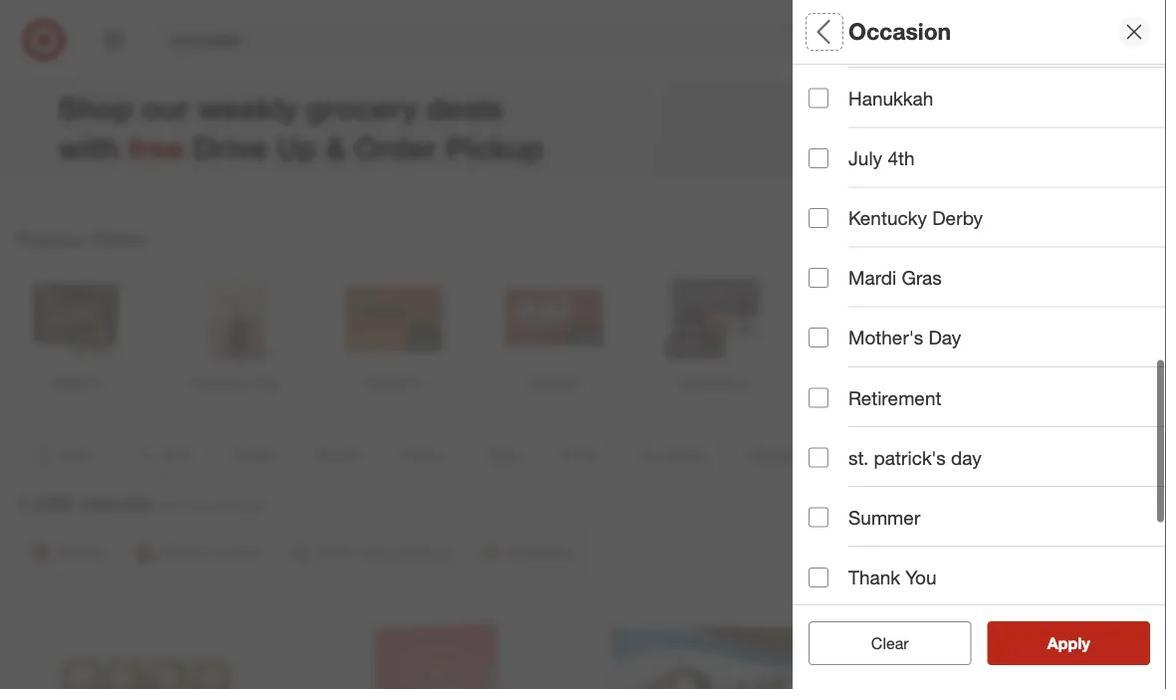 Task type: describe. For each thing, give the bounding box(es) containing it.
peppermint
[[1079, 244, 1151, 261]]

july
[[849, 147, 883, 170]]

clear for clear all
[[862, 634, 899, 653]]

pickup
[[446, 129, 544, 166]]

occasion inside dialog
[[849, 18, 952, 45]]

you
[[906, 566, 937, 589]]

results for see
[[1060, 634, 1112, 653]]

filled
[[853, 313, 886, 331]]

clear all button
[[809, 622, 972, 666]]

What can we help you find? suggestions appear below search field
[[159, 18, 915, 62]]

barks;
[[809, 313, 849, 331]]

filters
[[843, 18, 905, 45]]

4
[[1133, 20, 1139, 33]]

search button
[[901, 18, 949, 66]]

apply button
[[988, 622, 1151, 666]]

search
[[901, 32, 949, 51]]

t
[[1163, 174, 1167, 191]]

1,090 results for "chocolate"
[[16, 490, 267, 518]]

bars
[[1013, 313, 1041, 331]]

Summer checkbox
[[809, 508, 829, 528]]

mother's
[[849, 327, 924, 349]]

guest
[[809, 574, 862, 597]]

grocery
[[306, 90, 418, 126]]

flavor brownie; cookies & cream; peanut butter; peppermint
[[809, 218, 1151, 261]]

July 4th checkbox
[[809, 148, 829, 168]]

apply
[[1048, 634, 1091, 653]]

day
[[929, 327, 962, 349]]

flavor
[[809, 218, 864, 241]]

all filters
[[809, 18, 905, 45]]

4th
[[888, 147, 915, 170]]

needs
[[880, 504, 937, 527]]

cookies
[[868, 244, 919, 261]]

deals button
[[809, 65, 1167, 135]]

kit
[[1025, 174, 1042, 191]]

results for 1,090
[[80, 490, 154, 518]]

guest rating button
[[809, 553, 1167, 623]]

order
[[355, 129, 437, 166]]

popular
[[16, 227, 86, 250]]

derby
[[933, 207, 984, 230]]

Thank You checkbox
[[809, 568, 829, 588]]

thank you
[[849, 566, 937, 589]]

all
[[904, 634, 919, 653]]

occasion button
[[809, 414, 1167, 483]]

brand
[[809, 148, 863, 171]]

july 4th
[[849, 147, 915, 170]]

1,090
[[16, 490, 73, 518]]

mardi gras
[[849, 267, 942, 290]]

candy
[[968, 313, 1009, 331]]

deals
[[809, 85, 860, 108]]

with
[[58, 129, 120, 166]]

hanukkah
[[849, 87, 934, 110]]

for
[[162, 496, 181, 516]]

patrick's
[[874, 446, 946, 469]]

kentucky derby
[[849, 207, 984, 230]]

clear for clear
[[872, 634, 909, 653]]

day
[[952, 446, 982, 469]]

rating
[[868, 574, 926, 597]]

gras
[[902, 267, 942, 290]]

Retirement checkbox
[[809, 388, 829, 408]]

st. patrick's day checkbox
[[809, 448, 829, 468]]

clear all
[[862, 634, 919, 653]]

see
[[1027, 634, 1056, 653]]

kentucky
[[849, 207, 928, 230]]

deals
[[427, 90, 504, 126]]

brownie;
[[809, 244, 864, 261]]

musketeers;
[[821, 174, 897, 191]]



Task type: vqa. For each thing, say whether or not it's contained in the screenshot.
Find Stores
no



Task type: locate. For each thing, give the bounding box(es) containing it.
ghirardelli;
[[955, 174, 1022, 191]]

0 vertical spatial occasion
[[849, 18, 952, 45]]

◎deals shop our weekly grocery deals with free drive up & order pickup
[[58, 31, 544, 166]]

&
[[326, 129, 346, 166], [923, 244, 932, 261]]

see results
[[1027, 634, 1112, 653]]

Hanukkah checkbox
[[809, 88, 829, 108]]

occasion down "retirement" checkbox
[[809, 434, 894, 457]]

clear
[[862, 634, 899, 653], [872, 634, 909, 653]]

butter;
[[1032, 244, 1075, 261]]

results left for
[[80, 490, 154, 518]]

kinder;
[[1075, 174, 1120, 191]]

brand 3 musketeers; crunch; ghirardelli; kit kat; kinder; lindt; t
[[809, 148, 1167, 191]]

st. patrick's day
[[849, 446, 982, 469]]

mardi
[[849, 267, 897, 290]]

results right see
[[1060, 634, 1112, 653]]

1 vertical spatial results
[[1060, 634, 1112, 653]]

Mardi Gras checkbox
[[809, 268, 829, 288]]

weekly
[[198, 90, 298, 126]]

results inside button
[[1060, 634, 1112, 653]]

& up gras
[[923, 244, 932, 261]]

guest rating
[[809, 574, 926, 597]]

◎deals
[[58, 31, 217, 83]]

1 vertical spatial &
[[923, 244, 932, 261]]

st.
[[849, 446, 869, 469]]

results
[[80, 490, 154, 518], [1060, 634, 1112, 653]]

peanut
[[985, 244, 1028, 261]]

clear left all
[[862, 634, 899, 653]]

1 vertical spatial occasion
[[809, 434, 894, 457]]

shop
[[58, 90, 133, 126]]

up
[[276, 129, 317, 166]]

popular filters
[[16, 227, 147, 250]]

occasion inside button
[[809, 434, 894, 457]]

& right up
[[326, 129, 346, 166]]

4 link
[[1103, 18, 1147, 62]]

0 vertical spatial results
[[80, 490, 154, 518]]

clear down the rating
[[872, 634, 909, 653]]

lindt;
[[1124, 174, 1159, 191]]

dietary needs
[[809, 504, 937, 527]]

free
[[128, 129, 184, 166]]

retirement
[[849, 386, 942, 409]]

dietary needs button
[[809, 483, 1167, 553]]

chocolates;
[[890, 313, 964, 331]]

see results button
[[988, 622, 1151, 666]]

our
[[141, 90, 190, 126]]

thank
[[849, 566, 901, 589]]

occasion dialog
[[793, 0, 1167, 690]]

& inside "◎deals shop our weekly grocery deals with free drive up & order pickup"
[[326, 129, 346, 166]]

filters
[[91, 227, 147, 250]]

dietary
[[809, 504, 875, 527]]

occasion up hanukkah
[[849, 18, 952, 45]]

clear inside button
[[872, 634, 909, 653]]

price button
[[809, 344, 1167, 414]]

type
[[809, 288, 851, 311]]

Kentucky Derby checkbox
[[809, 208, 829, 228]]

all
[[809, 18, 837, 45]]

3
[[809, 174, 817, 191]]

clear button
[[809, 622, 972, 666]]

1 horizontal spatial results
[[1060, 634, 1112, 653]]

2 clear from the left
[[872, 634, 909, 653]]

"chocolate"
[[185, 496, 267, 516]]

& inside flavor brownie; cookies & cream; peanut butter; peppermint
[[923, 244, 932, 261]]

clear inside button
[[862, 634, 899, 653]]

type barks; filled chocolates; candy bars
[[809, 288, 1041, 331]]

1 horizontal spatial &
[[923, 244, 932, 261]]

0 horizontal spatial &
[[326, 129, 346, 166]]

kat;
[[1046, 174, 1071, 191]]

drive
[[193, 129, 268, 166]]

all filters dialog
[[793, 0, 1167, 690]]

cream;
[[935, 244, 981, 261]]

0 vertical spatial &
[[326, 129, 346, 166]]

crunch;
[[901, 174, 951, 191]]

price
[[809, 364, 856, 387]]

0 horizontal spatial results
[[80, 490, 154, 518]]

mother's day
[[849, 327, 962, 349]]

occasion
[[849, 18, 952, 45], [809, 434, 894, 457]]

1 clear from the left
[[862, 634, 899, 653]]

Mother's Day checkbox
[[809, 328, 829, 348]]

summer
[[849, 506, 921, 529]]



